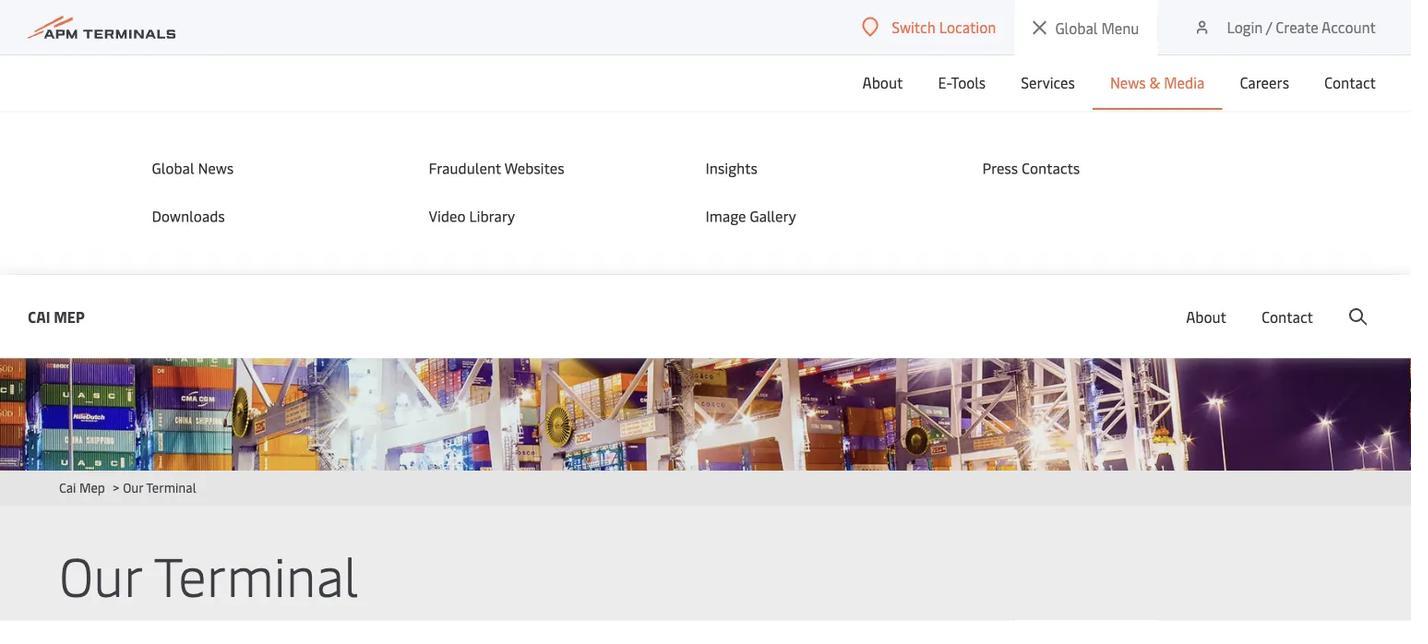 Task type: locate. For each thing, give the bounding box(es) containing it.
1 vertical spatial our
[[59, 538, 142, 610]]

about for e-tools
[[863, 72, 903, 92]]

contact button right about popup button
[[1262, 275, 1314, 358]]

gallery
[[750, 206, 796, 226]]

about
[[863, 72, 903, 92], [1186, 307, 1227, 327]]

0 vertical spatial cai mep link
[[28, 305, 85, 328]]

downloads link
[[152, 206, 392, 226]]

1 vertical spatial global
[[152, 158, 194, 178]]

>
[[113, 479, 119, 496]]

contact right about popup button
[[1262, 307, 1314, 327]]

video library
[[429, 206, 515, 226]]

global news
[[152, 158, 234, 178]]

our
[[123, 479, 143, 496], [59, 538, 142, 610]]

global for global news
[[152, 158, 194, 178]]

1 vertical spatial mep
[[79, 479, 105, 496]]

global news link
[[152, 158, 392, 178]]

0 horizontal spatial about
[[863, 72, 903, 92]]

insights link
[[706, 158, 946, 178]]

press contacts link
[[983, 158, 1223, 178]]

1 vertical spatial news
[[198, 158, 234, 178]]

0 horizontal spatial contact
[[1262, 307, 1314, 327]]

our down >
[[59, 538, 142, 610]]

account
[[1322, 17, 1376, 37]]

cai mep link
[[28, 305, 85, 328], [59, 479, 105, 496]]

1 horizontal spatial contact button
[[1325, 54, 1376, 110]]

0 vertical spatial terminal
[[146, 479, 196, 496]]

0 horizontal spatial contact button
[[1262, 275, 1314, 358]]

0 vertical spatial contact button
[[1325, 54, 1376, 110]]

global inside button
[[1055, 18, 1098, 38]]

cai
[[28, 306, 50, 326], [59, 479, 76, 496]]

0 vertical spatial global
[[1055, 18, 1098, 38]]

menu
[[1102, 18, 1139, 38]]

about button
[[1186, 275, 1227, 358]]

contact down the account
[[1325, 72, 1376, 92]]

mep
[[54, 306, 85, 326], [79, 479, 105, 496]]

1 horizontal spatial contact
[[1325, 72, 1376, 92]]

1 horizontal spatial cai
[[59, 479, 76, 496]]

global for global menu
[[1055, 18, 1098, 38]]

0 vertical spatial about
[[863, 72, 903, 92]]

0 horizontal spatial global
[[152, 158, 194, 178]]

terminal
[[146, 479, 196, 496], [154, 538, 359, 610]]

news
[[1110, 72, 1146, 92], [198, 158, 234, 178]]

news up downloads at the left
[[198, 158, 234, 178]]

login / create account link
[[1193, 0, 1376, 54]]

fraudulent
[[429, 158, 501, 178]]

video
[[429, 206, 466, 226]]

mep inside cai mep link
[[54, 306, 85, 326]]

news left &
[[1110, 72, 1146, 92]]

0 horizontal spatial cai
[[28, 306, 50, 326]]

1 horizontal spatial about
[[1186, 307, 1227, 327]]

e-tools
[[938, 72, 986, 92]]

1 vertical spatial about
[[1186, 307, 1227, 327]]

1 vertical spatial cai
[[59, 479, 76, 496]]

contact button down the account
[[1325, 54, 1376, 110]]

1 horizontal spatial news
[[1110, 72, 1146, 92]]

global
[[1055, 18, 1098, 38], [152, 158, 194, 178]]

global left menu
[[1055, 18, 1098, 38]]

contact button
[[1325, 54, 1376, 110], [1262, 275, 1314, 358]]

global up downloads at the left
[[152, 158, 194, 178]]

careers button
[[1240, 54, 1290, 110]]

1 horizontal spatial global
[[1055, 18, 1098, 38]]

contact
[[1325, 72, 1376, 92], [1262, 307, 1314, 327]]

0 vertical spatial mep
[[54, 306, 85, 326]]

press contacts
[[983, 158, 1080, 178]]

image
[[706, 206, 746, 226]]

0 vertical spatial cai
[[28, 306, 50, 326]]

0 horizontal spatial news
[[198, 158, 234, 178]]

our right >
[[123, 479, 143, 496]]

0 vertical spatial news
[[1110, 72, 1146, 92]]



Task type: vqa. For each thing, say whether or not it's contained in the screenshot.
About popup button on the right of page
yes



Task type: describe. For each thing, give the bounding box(es) containing it.
e-tools button
[[938, 54, 986, 110]]

mep for cai mep > our terminal
[[79, 479, 105, 496]]

create
[[1276, 17, 1319, 37]]

about for contact
[[1186, 307, 1227, 327]]

services
[[1021, 72, 1075, 92]]

fraudulent websites
[[429, 158, 565, 178]]

switch
[[892, 17, 936, 37]]

news inside "popup button"
[[1110, 72, 1146, 92]]

/
[[1266, 17, 1272, 37]]

about button
[[863, 54, 903, 110]]

cai mep > our terminal
[[59, 479, 196, 496]]

insights
[[706, 158, 758, 178]]

library
[[469, 206, 515, 226]]

switch location
[[892, 17, 996, 37]]

cai for cai mep > our terminal
[[59, 479, 76, 496]]

news & media button
[[1110, 54, 1205, 110]]

1 vertical spatial cai mep link
[[59, 479, 105, 496]]

news & media
[[1110, 72, 1205, 92]]

tools
[[951, 72, 986, 92]]

video library link
[[429, 206, 669, 226]]

1 vertical spatial terminal
[[154, 538, 359, 610]]

location
[[939, 17, 996, 37]]

e-
[[938, 72, 951, 92]]

services button
[[1021, 54, 1075, 110]]

cai me ot image
[[0, 138, 1411, 471]]

1 vertical spatial contact button
[[1262, 275, 1314, 358]]

global menu button
[[1015, 0, 1158, 56]]

media
[[1164, 72, 1205, 92]]

login
[[1227, 17, 1263, 37]]

image gallery
[[706, 206, 796, 226]]

contacts
[[1022, 158, 1080, 178]]

switch location button
[[862, 17, 996, 37]]

1 vertical spatial contact
[[1262, 307, 1314, 327]]

careers
[[1240, 72, 1290, 92]]

websites
[[505, 158, 565, 178]]

mep for cai mep
[[54, 306, 85, 326]]

cai for cai mep
[[28, 306, 50, 326]]

0 vertical spatial contact
[[1325, 72, 1376, 92]]

login / create account
[[1227, 17, 1376, 37]]

&
[[1150, 72, 1161, 92]]

global menu
[[1055, 18, 1139, 38]]

press
[[983, 158, 1018, 178]]

our terminal
[[59, 538, 359, 610]]

cai mep
[[28, 306, 85, 326]]

fraudulent websites link
[[429, 158, 669, 178]]

image gallery link
[[706, 206, 946, 226]]

downloads
[[152, 206, 225, 226]]

0 vertical spatial our
[[123, 479, 143, 496]]



